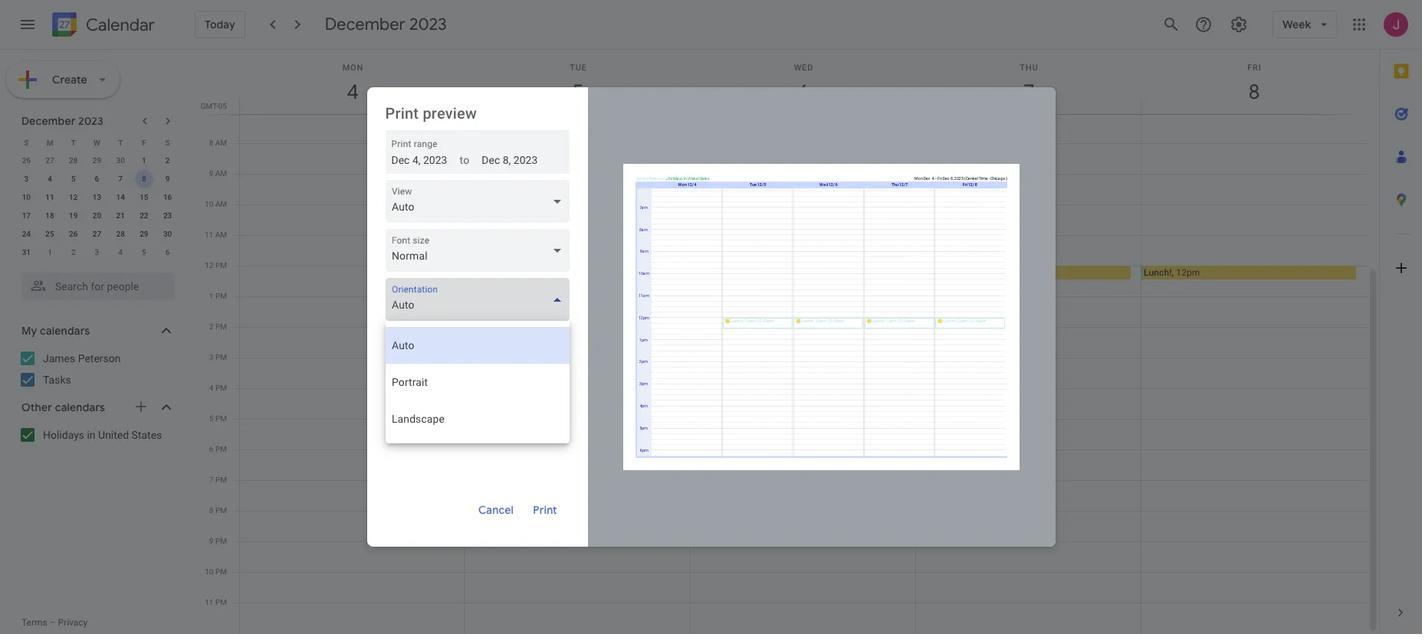 Task type: describe. For each thing, give the bounding box(es) containing it.
4 pm
[[209, 384, 227, 393]]

17 element
[[17, 207, 36, 225]]

3 for january 3 element
[[95, 248, 99, 257]]

0 vertical spatial 4
[[48, 175, 52, 183]]

am for 8 am
[[215, 139, 227, 147]]

pm for 1 pm
[[215, 292, 227, 301]]

pm for 9 pm
[[215, 538, 227, 546]]

9 for 9 pm
[[209, 538, 214, 546]]

–
[[50, 618, 56, 629]]

7 for 7
[[118, 175, 123, 183]]

5 for 'january 5' element
[[142, 248, 146, 257]]

3 column header from the left
[[690, 50, 916, 114]]

10 am
[[205, 200, 227, 209]]

19
[[69, 212, 78, 220]]

november 30 element
[[111, 152, 130, 170]]

3 for 3 pm
[[209, 354, 214, 362]]

m
[[47, 138, 53, 147]]

my calendars list
[[3, 347, 190, 393]]

today
[[205, 18, 235, 31]]

pm for 8 pm
[[215, 507, 227, 515]]

grid containing ,
[[196, 50, 1380, 635]]

november 28 element
[[64, 152, 83, 170]]

pm for 2 pm
[[215, 323, 227, 331]]

show events you have declined
[[405, 409, 558, 421]]

2 10am from the left
[[782, 206, 806, 217]]

9 for 9
[[165, 175, 170, 183]]

14 element
[[111, 189, 130, 207]]

am for 10 am
[[215, 200, 227, 209]]

27 element
[[88, 225, 106, 244]]

pm for 4 pm
[[215, 384, 227, 393]]

am for 7 am
[[215, 108, 227, 117]]

30 for "november 30" element
[[116, 156, 125, 165]]

1 pm
[[209, 292, 227, 301]]

5 column header from the left
[[1141, 50, 1367, 114]]

calendar
[[86, 14, 155, 35]]

pm for 10 pm
[[215, 568, 227, 577]]

9 for 9 am
[[209, 169, 213, 178]]

calendars for my calendars
[[40, 324, 90, 338]]

4 lunch! from the left
[[1144, 268, 1172, 278]]

pm for 11 pm
[[215, 599, 227, 607]]

2 for january 2 element
[[71, 248, 76, 257]]

7 for 7 am
[[209, 108, 213, 117]]

in
[[87, 429, 96, 442]]

1 barber schedule , 10am from the left
[[709, 206, 806, 217]]

31 element
[[17, 244, 36, 262]]

21
[[116, 212, 125, 220]]

8 for 8 pm
[[209, 507, 214, 515]]

29 element
[[135, 225, 153, 244]]

w
[[94, 138, 100, 147]]

declined
[[517, 409, 558, 421]]

show for show weekends
[[405, 383, 432, 395]]

23
[[163, 212, 172, 220]]

other
[[21, 401, 52, 415]]

print button
[[520, 492, 569, 529]]

print preview element
[[0, 0, 1423, 635]]

calendars for other calendars
[[55, 401, 105, 415]]

2 pm
[[209, 323, 227, 331]]

0 horizontal spatial december 2023
[[21, 114, 104, 128]]

11 for 11
[[46, 193, 54, 202]]

january 3 element
[[88, 244, 106, 262]]

13 element
[[88, 189, 106, 207]]

11 for 11 pm
[[205, 599, 214, 607]]

today button
[[195, 11, 245, 38]]

22
[[140, 212, 148, 220]]

row containing 24
[[15, 225, 179, 244]]

12 pm
[[205, 262, 227, 270]]

holidays in united states
[[43, 429, 162, 442]]

print preview image
[[623, 164, 1020, 471]]

1 s from the left
[[24, 138, 29, 147]]

2 for 2 pm
[[209, 323, 214, 331]]

gmt-
[[201, 102, 218, 110]]

print range
[[391, 139, 438, 150]]

peterson
[[78, 353, 121, 365]]

20 element
[[88, 207, 106, 225]]

preview
[[423, 104, 477, 123]]

range
[[414, 139, 438, 150]]

2 lunch! from the left
[[710, 268, 738, 278]]

11 am
[[205, 231, 227, 239]]

10 for 10 pm
[[205, 568, 214, 577]]

calendar heading
[[83, 14, 155, 35]]

gmt-05
[[201, 102, 227, 110]]

10 for 10 am
[[205, 200, 213, 209]]

terms
[[21, 618, 47, 629]]

4 column header from the left
[[916, 50, 1142, 114]]

1 barber from the left
[[709, 206, 736, 217]]

show weekends
[[405, 383, 484, 395]]

Start date text field
[[391, 151, 447, 169]]

05
[[218, 102, 227, 110]]

5 pm
[[209, 415, 227, 423]]

1 option from the top
[[385, 327, 569, 364]]

2 barber from the left
[[934, 206, 962, 217]]

0 horizontal spatial december
[[21, 114, 76, 128]]

30 element
[[158, 225, 177, 244]]

1 for january 1 element
[[48, 248, 52, 257]]

print for print range
[[391, 139, 412, 150]]

15
[[140, 193, 148, 202]]

14
[[116, 193, 125, 202]]

24
[[22, 230, 31, 239]]

25
[[46, 230, 54, 239]]

8 for 8 am
[[209, 139, 213, 147]]

7 am
[[209, 108, 227, 117]]

4 lunch! , 12pm from the left
[[1144, 268, 1201, 278]]

10 pm
[[205, 568, 227, 577]]

support image
[[1195, 15, 1213, 34]]

0 vertical spatial 2
[[165, 156, 170, 165]]

12 for 12
[[69, 193, 78, 202]]

11 pm
[[205, 599, 227, 607]]

1 horizontal spatial december 2023
[[325, 14, 447, 35]]

7 pm
[[209, 476, 227, 485]]

3 12pm from the left
[[968, 268, 992, 278]]

29 for 29 element
[[140, 230, 148, 239]]

9 pm
[[209, 538, 227, 546]]

13
[[93, 193, 101, 202]]

2 s from the left
[[165, 138, 170, 147]]

4 12pm from the left
[[1177, 268, 1201, 278]]

print preview
[[385, 104, 477, 123]]

you
[[470, 409, 488, 421]]

16
[[163, 193, 172, 202]]



Task type: locate. For each thing, give the bounding box(es) containing it.
0 vertical spatial calendars
[[40, 324, 90, 338]]

5 up 6 pm
[[209, 415, 214, 423]]

2 barber schedule , 10am from the left
[[934, 206, 1031, 217]]

2 vertical spatial 7
[[209, 476, 214, 485]]

11 pm from the top
[[215, 568, 227, 577]]

cancel button
[[471, 492, 520, 529]]

2 12pm from the left
[[743, 268, 766, 278]]

2023
[[409, 14, 447, 35], [78, 114, 104, 128]]

4 row from the top
[[15, 189, 179, 207]]

lunch! , 12pm
[[485, 268, 541, 278], [710, 268, 766, 278], [936, 268, 992, 278], [1144, 268, 1201, 278]]

my calendars
[[21, 324, 90, 338]]

november 27 element
[[41, 152, 59, 170]]

cancel
[[478, 504, 513, 518]]

3 down 2 pm in the bottom of the page
[[209, 354, 214, 362]]

0 vertical spatial 7
[[209, 108, 213, 117]]

row
[[15, 133, 179, 152], [15, 152, 179, 170], [15, 170, 179, 189], [15, 189, 179, 207], [15, 207, 179, 225], [15, 225, 179, 244], [15, 244, 179, 262]]

events
[[435, 409, 468, 421]]

12 pm from the top
[[215, 599, 227, 607]]

12pm
[[517, 268, 541, 278], [743, 268, 766, 278], [968, 268, 992, 278], [1177, 268, 1201, 278]]

1 vertical spatial 2023
[[78, 114, 104, 128]]

3 option from the top
[[385, 401, 569, 438]]

row containing 17
[[15, 207, 179, 225]]

holidays
[[43, 429, 84, 442]]

8 up 15
[[142, 175, 146, 183]]

24 element
[[17, 225, 36, 244]]

9
[[209, 169, 213, 178], [165, 175, 170, 183], [209, 538, 214, 546]]

6 for 6 pm
[[209, 446, 214, 454]]

27 down m
[[46, 156, 54, 165]]

1 horizontal spatial schedule
[[964, 206, 1003, 217]]

29 inside 'element'
[[93, 156, 101, 165]]

6 row from the top
[[15, 225, 179, 244]]

26 for the 26 'element' at left top
[[69, 230, 78, 239]]

0 vertical spatial 27
[[46, 156, 54, 165]]

,
[[552, 206, 554, 217], [777, 206, 780, 217], [1003, 206, 1005, 217], [513, 268, 515, 278], [738, 268, 740, 278], [964, 268, 966, 278], [1172, 268, 1174, 278]]

11 element
[[41, 189, 59, 207]]

1 vertical spatial show
[[405, 409, 432, 421]]

1 vertical spatial 12
[[205, 262, 214, 270]]

0 vertical spatial december
[[325, 14, 406, 35]]

0 vertical spatial 12
[[69, 193, 78, 202]]

terms – privacy
[[21, 618, 88, 629]]

4 for 4 pm
[[209, 384, 214, 393]]

am for 11 am
[[215, 231, 227, 239]]

0 horizontal spatial 4
[[48, 175, 52, 183]]

print up the print range
[[385, 104, 419, 123]]

2 up 3 pm
[[209, 323, 214, 331]]

0 vertical spatial print
[[385, 104, 419, 123]]

4
[[48, 175, 52, 183], [118, 248, 123, 257], [209, 384, 214, 393]]

am
[[215, 108, 227, 117], [215, 139, 227, 147], [215, 169, 227, 178], [215, 200, 227, 209], [215, 231, 227, 239]]

28 for november 28 element
[[69, 156, 78, 165]]

26 inside 'element'
[[69, 230, 78, 239]]

0 horizontal spatial 10am
[[556, 206, 580, 217]]

0 horizontal spatial 12
[[69, 193, 78, 202]]

november 26 element
[[17, 152, 36, 170]]

10 inside row
[[22, 193, 31, 202]]

6 pm
[[209, 446, 227, 454]]

4 am from the top
[[215, 200, 227, 209]]

1 horizontal spatial 2023
[[409, 14, 447, 35]]

pm up 2 pm in the bottom of the page
[[215, 292, 227, 301]]

5 am from the top
[[215, 231, 227, 239]]

am up 12 pm
[[215, 231, 227, 239]]

0 vertical spatial 1
[[142, 156, 146, 165]]

8 up 9 pm at the left bottom of the page
[[209, 507, 214, 515]]

2 horizontal spatial 6
[[209, 446, 214, 454]]

6 down the 5 pm
[[209, 446, 214, 454]]

3 inside january 3 element
[[95, 248, 99, 257]]

22 element
[[135, 207, 153, 225]]

19 element
[[64, 207, 83, 225]]

4 for the january 4 "element"
[[118, 248, 123, 257]]

united
[[98, 429, 129, 442]]

7 inside row
[[118, 175, 123, 183]]

1 down 25 element at the left top of page
[[48, 248, 52, 257]]

15 element
[[135, 189, 153, 207]]

am up 9 am
[[215, 139, 227, 147]]

28 right the november 27 element
[[69, 156, 78, 165]]

2 up 16
[[165, 156, 170, 165]]

1 schedule from the left
[[739, 206, 777, 217]]

pm down 9 pm at the left bottom of the page
[[215, 568, 227, 577]]

8 cell
[[132, 170, 156, 189]]

0 horizontal spatial 30
[[116, 156, 125, 165]]

12 down 11 am
[[205, 262, 214, 270]]

0 horizontal spatial 28
[[69, 156, 78, 165]]

0 vertical spatial 26
[[22, 156, 31, 165]]

1 vertical spatial 26
[[69, 230, 78, 239]]

2 horizontal spatial 4
[[209, 384, 214, 393]]

print up the start date text box
[[391, 139, 412, 150]]

6 for january 6 element at the left
[[165, 248, 170, 257]]

1 horizontal spatial 28
[[116, 230, 125, 239]]

29 for november 29 'element'
[[93, 156, 101, 165]]

3 pm from the top
[[215, 323, 227, 331]]

6 inside grid
[[209, 446, 214, 454]]

row group containing 26
[[15, 152, 179, 262]]

row containing 3
[[15, 170, 179, 189]]

7 row from the top
[[15, 244, 179, 262]]

show
[[405, 383, 432, 395], [405, 409, 432, 421]]

2 inside january 2 element
[[71, 248, 76, 257]]

2 t from the left
[[118, 138, 123, 147]]

0 vertical spatial 3
[[24, 175, 29, 183]]

1 10am from the left
[[556, 206, 580, 217]]

1 vertical spatial 29
[[140, 230, 148, 239]]

2 show from the top
[[405, 409, 432, 421]]

2 vertical spatial 4
[[209, 384, 214, 393]]

3 lunch! from the left
[[936, 268, 964, 278]]

2
[[165, 156, 170, 165], [71, 248, 76, 257], [209, 323, 214, 331]]

21 element
[[111, 207, 130, 225]]

5 for 5 pm
[[209, 415, 214, 423]]

0 vertical spatial 11
[[46, 193, 54, 202]]

schedule
[[739, 206, 777, 217], [964, 206, 1003, 217]]

6
[[95, 175, 99, 183], [165, 248, 170, 257], [209, 446, 214, 454]]

28 element
[[111, 225, 130, 244]]

3 pm
[[209, 354, 227, 362]]

f
[[142, 138, 146, 147]]

9 am
[[209, 169, 227, 178]]

1 horizontal spatial 29
[[140, 230, 148, 239]]

am down 8 am
[[215, 169, 227, 178]]

show left 'weekends'
[[405, 383, 432, 395]]

0 horizontal spatial 2
[[71, 248, 76, 257]]

tasks
[[43, 374, 71, 387]]

27 down 20 element
[[93, 230, 101, 239]]

1 horizontal spatial 10am
[[782, 206, 806, 217]]

1 vertical spatial 6
[[165, 248, 170, 257]]

3
[[24, 175, 29, 183], [95, 248, 99, 257], [209, 354, 214, 362]]

26 for november 26 element
[[22, 156, 31, 165]]

1 t from the left
[[71, 138, 76, 147]]

25 element
[[41, 225, 59, 244]]

1 horizontal spatial s
[[165, 138, 170, 147]]

december 2023 grid
[[15, 133, 179, 262]]

5
[[71, 175, 76, 183], [142, 248, 146, 257], [209, 415, 214, 423]]

1 inside grid
[[209, 292, 214, 301]]

8 inside cell
[[142, 175, 146, 183]]

1 vertical spatial december
[[21, 114, 76, 128]]

pm up the 8 pm
[[215, 476, 227, 485]]

4 down 28 element
[[118, 248, 123, 257]]

2 column header from the left
[[465, 50, 691, 114]]

29 down w
[[93, 156, 101, 165]]

barber
[[709, 206, 736, 217], [934, 206, 962, 217]]

3 down november 26 element
[[24, 175, 29, 183]]

1 vertical spatial 30
[[163, 230, 172, 239]]

1 column header from the left
[[239, 50, 466, 114]]

print for print preview
[[385, 104, 419, 123]]

18 element
[[41, 207, 59, 225]]

print
[[385, 104, 419, 123], [391, 139, 412, 150], [533, 504, 557, 518]]

1 vertical spatial december 2023
[[21, 114, 104, 128]]

to
[[460, 154, 470, 166]]

11 down 10 am
[[205, 231, 213, 239]]

0 horizontal spatial barber schedule , 10am
[[709, 206, 806, 217]]

0 horizontal spatial 2023
[[78, 114, 104, 128]]

november 29 element
[[88, 152, 106, 170]]

8 pm
[[209, 507, 227, 515]]

pm down the 5 pm
[[215, 446, 227, 454]]

2 down the 26 'element' at left top
[[71, 248, 76, 257]]

5 down 29 element
[[142, 248, 146, 257]]

1 for 1 pm
[[209, 292, 214, 301]]

9 inside row
[[165, 175, 170, 183]]

12 element
[[64, 189, 83, 207]]

print inside button
[[533, 504, 557, 518]]

1 horizontal spatial t
[[118, 138, 123, 147]]

1 horizontal spatial 27
[[93, 230, 101, 239]]

29 down 22 element
[[140, 230, 148, 239]]

option
[[385, 327, 569, 364], [385, 364, 569, 401], [385, 401, 569, 438]]

2 am from the top
[[215, 139, 227, 147]]

1 horizontal spatial 5
[[142, 248, 146, 257]]

27 for "27" 'element'
[[93, 230, 101, 239]]

12 up 19
[[69, 193, 78, 202]]

5 inside grid
[[209, 415, 214, 423]]

None search field
[[0, 267, 190, 301]]

calendars up james
[[40, 324, 90, 338]]

1 row from the top
[[15, 133, 179, 152]]

t up november 28 element
[[71, 138, 76, 147]]

1 vertical spatial 3
[[95, 248, 99, 257]]

pm down the 8 pm
[[215, 538, 227, 546]]

0 horizontal spatial 29
[[93, 156, 101, 165]]

26 down 19 element
[[69, 230, 78, 239]]

am down 9 am
[[215, 200, 227, 209]]

27
[[46, 156, 54, 165], [93, 230, 101, 239]]

4 inside grid
[[209, 384, 214, 393]]

0 vertical spatial 30
[[116, 156, 125, 165]]

december
[[325, 14, 406, 35], [21, 114, 76, 128]]

2 horizontal spatial 3
[[209, 354, 214, 362]]

1 vertical spatial 7
[[118, 175, 123, 183]]

2 option from the top
[[385, 364, 569, 401]]

2 vertical spatial print
[[533, 504, 557, 518]]

2 pm from the top
[[215, 292, 227, 301]]

, 10am
[[552, 206, 580, 217]]

10 up 11 am
[[205, 200, 213, 209]]

2 vertical spatial 1
[[209, 292, 214, 301]]

1
[[142, 156, 146, 165], [48, 248, 52, 257], [209, 292, 214, 301]]

7 pm from the top
[[215, 446, 227, 454]]

11 for 11 am
[[205, 231, 213, 239]]

29
[[93, 156, 101, 165], [140, 230, 148, 239]]

pm down 2 pm in the bottom of the page
[[215, 354, 227, 362]]

0 vertical spatial 8
[[209, 139, 213, 147]]

9 up 10 am
[[209, 169, 213, 178]]

4 pm from the top
[[215, 354, 227, 362]]

pm for 5 pm
[[215, 415, 227, 423]]

1 horizontal spatial december
[[325, 14, 406, 35]]

30 down the 23 element
[[163, 230, 172, 239]]

1 pm from the top
[[215, 262, 227, 270]]

pm
[[215, 262, 227, 270], [215, 292, 227, 301], [215, 323, 227, 331], [215, 354, 227, 362], [215, 384, 227, 393], [215, 415, 227, 423], [215, 446, 227, 454], [215, 476, 227, 485], [215, 507, 227, 515], [215, 538, 227, 546], [215, 568, 227, 577], [215, 599, 227, 607]]

0 horizontal spatial 27
[[46, 156, 54, 165]]

privacy
[[58, 618, 88, 629]]

2 lunch! , 12pm from the left
[[710, 268, 766, 278]]

1 vertical spatial 28
[[116, 230, 125, 239]]

show left events
[[405, 409, 432, 421]]

8 pm from the top
[[215, 476, 227, 485]]

11 up 18
[[46, 193, 54, 202]]

2 horizontal spatial 2
[[209, 323, 214, 331]]

calendar element
[[49, 9, 155, 43]]

7 left 05
[[209, 108, 213, 117]]

main drawer image
[[18, 15, 37, 34]]

0 horizontal spatial 3
[[24, 175, 29, 183]]

6 down 30 element
[[165, 248, 170, 257]]

1 horizontal spatial 30
[[163, 230, 172, 239]]

option up 'weekends'
[[385, 327, 569, 364]]

0 vertical spatial show
[[405, 383, 432, 395]]

10 element
[[17, 189, 36, 207]]

row containing s
[[15, 133, 179, 152]]

january 4 element
[[111, 244, 130, 262]]

7 up the 8 pm
[[209, 476, 214, 485]]

2 vertical spatial 6
[[209, 446, 214, 454]]

1 horizontal spatial 1
[[142, 156, 146, 165]]

row containing 10
[[15, 189, 179, 207]]

2 horizontal spatial 5
[[209, 415, 214, 423]]

january 5 element
[[135, 244, 153, 262]]

s
[[24, 138, 29, 147], [165, 138, 170, 147]]

1 vertical spatial calendars
[[55, 401, 105, 415]]

0 horizontal spatial s
[[24, 138, 29, 147]]

12 inside december 2023 grid
[[69, 193, 78, 202]]

column header
[[239, 50, 466, 114], [465, 50, 691, 114], [690, 50, 916, 114], [916, 50, 1142, 114], [1141, 50, 1367, 114]]

30 for 30 element
[[163, 230, 172, 239]]

9 up 16
[[165, 175, 170, 183]]

1 horizontal spatial 6
[[165, 248, 170, 257]]

18
[[46, 212, 54, 220]]

grid
[[196, 50, 1380, 635]]

0 horizontal spatial 1
[[48, 248, 52, 257]]

1 vertical spatial print
[[391, 139, 412, 150]]

pm up the 1 pm
[[215, 262, 227, 270]]

12
[[69, 193, 78, 202], [205, 262, 214, 270]]

1 vertical spatial 11
[[205, 231, 213, 239]]

5 down november 28 element
[[71, 175, 76, 183]]

26 left the november 27 element
[[22, 156, 31, 165]]

lunch!
[[485, 268, 513, 278], [710, 268, 738, 278], [936, 268, 964, 278], [1144, 268, 1172, 278]]

16 element
[[158, 189, 177, 207]]

30 right november 29 'element'
[[116, 156, 125, 165]]

barber schedule , 10am
[[709, 206, 806, 217], [934, 206, 1031, 217]]

1 horizontal spatial 3
[[95, 248, 99, 257]]

0 horizontal spatial t
[[71, 138, 76, 147]]

1 lunch! from the left
[[485, 268, 513, 278]]

10am
[[556, 206, 580, 217], [782, 206, 806, 217], [1007, 206, 1031, 217]]

calendars
[[40, 324, 90, 338], [55, 401, 105, 415]]

7 down "november 30" element
[[118, 175, 123, 183]]

12 for 12 pm
[[205, 262, 214, 270]]

10 for 10
[[22, 193, 31, 202]]

None field
[[385, 180, 576, 223], [385, 229, 576, 272], [385, 278, 576, 321], [385, 180, 576, 223], [385, 229, 576, 272], [385, 278, 576, 321]]

0 vertical spatial 2023
[[409, 14, 447, 35]]

2 vertical spatial 8
[[209, 507, 214, 515]]

2 vertical spatial 3
[[209, 354, 214, 362]]

1 horizontal spatial 12
[[205, 262, 214, 270]]

1 horizontal spatial barber schedule , 10am
[[934, 206, 1031, 217]]

january 2 element
[[64, 244, 83, 262]]

1 vertical spatial 27
[[93, 230, 101, 239]]

1 lunch! , 12pm from the left
[[485, 268, 541, 278]]

1 show from the top
[[405, 383, 432, 395]]

6 pm from the top
[[215, 415, 227, 423]]

1 down 12 pm
[[209, 292, 214, 301]]

other calendars
[[21, 401, 105, 415]]

pm up 6 pm
[[215, 415, 227, 423]]

show for show events you have declined
[[405, 409, 432, 421]]

4 up the 5 pm
[[209, 384, 214, 393]]

pm for 6 pm
[[215, 446, 227, 454]]

t up "november 30" element
[[118, 138, 123, 147]]

9 up 10 pm at the bottom left of page
[[209, 538, 214, 546]]

december 2023
[[325, 14, 447, 35], [21, 114, 104, 128]]

10 up 17 on the top left
[[22, 193, 31, 202]]

pm for 12 pm
[[215, 262, 227, 270]]

2 row from the top
[[15, 152, 179, 170]]

1 horizontal spatial 26
[[69, 230, 78, 239]]

10 up 11 pm in the left of the page
[[205, 568, 214, 577]]

0 horizontal spatial barber
[[709, 206, 736, 217]]

other calendars button
[[3, 396, 190, 420]]

1 down f
[[142, 156, 146, 165]]

s up november 26 element
[[24, 138, 29, 147]]

1 horizontal spatial 2
[[165, 156, 170, 165]]

row containing 26
[[15, 152, 179, 170]]

weekends
[[435, 383, 484, 395]]

pm down 10 pm at the bottom left of page
[[215, 599, 227, 607]]

0 vertical spatial 6
[[95, 175, 99, 183]]

1 12pm from the left
[[517, 268, 541, 278]]

23 element
[[158, 207, 177, 225]]

0 vertical spatial december 2023
[[325, 14, 447, 35]]

1 am from the top
[[215, 108, 227, 117]]

17
[[22, 212, 31, 220]]

option down 'weekends'
[[385, 401, 569, 438]]

1 vertical spatial 2
[[71, 248, 76, 257]]

my
[[21, 324, 37, 338]]

tab list
[[1380, 50, 1423, 592]]

11 inside row
[[46, 193, 54, 202]]

5 row from the top
[[15, 207, 179, 225]]

4 inside the january 4 "element"
[[118, 248, 123, 257]]

27 inside the november 27 element
[[46, 156, 54, 165]]

3 am from the top
[[215, 169, 227, 178]]

2 vertical spatial 11
[[205, 599, 214, 607]]

james peterson
[[43, 353, 121, 365]]

my calendars button
[[3, 319, 190, 344]]

0 horizontal spatial 6
[[95, 175, 99, 183]]

11 down 10 pm at the bottom left of page
[[205, 599, 214, 607]]

1 vertical spatial 8
[[142, 175, 146, 183]]

calendars up in
[[55, 401, 105, 415]]

10
[[22, 193, 31, 202], [205, 200, 213, 209], [205, 568, 214, 577]]

8 am
[[209, 139, 227, 147]]

3 down "27" 'element'
[[95, 248, 99, 257]]

28 down 21 element
[[116, 230, 125, 239]]

27 inside "27" 'element'
[[93, 230, 101, 239]]

print right "cancel" button
[[533, 504, 557, 518]]

5 pm from the top
[[215, 384, 227, 393]]

8 for 8
[[142, 175, 146, 183]]

s right f
[[165, 138, 170, 147]]

have
[[491, 409, 514, 421]]

27 for the november 27 element
[[46, 156, 54, 165]]

1 vertical spatial 1
[[48, 248, 52, 257]]

2 vertical spatial 5
[[209, 415, 214, 423]]

orientation list box
[[385, 321, 569, 444]]

1 vertical spatial 4
[[118, 248, 123, 257]]

2 horizontal spatial 1
[[209, 292, 214, 301]]

0 vertical spatial 28
[[69, 156, 78, 165]]

pm up 9 pm at the left bottom of the page
[[215, 507, 227, 515]]

3 row from the top
[[15, 170, 179, 189]]

pm for 3 pm
[[215, 354, 227, 362]]

3 lunch! , 12pm from the left
[[936, 268, 992, 278]]

january 6 element
[[158, 244, 177, 262]]

am for 9 am
[[215, 169, 227, 178]]

0 horizontal spatial 5
[[71, 175, 76, 183]]

0 horizontal spatial schedule
[[739, 206, 777, 217]]

0 horizontal spatial 26
[[22, 156, 31, 165]]

20
[[93, 212, 101, 220]]

4 down the november 27 element
[[48, 175, 52, 183]]

0 vertical spatial 29
[[93, 156, 101, 165]]

2 schedule from the left
[[964, 206, 1003, 217]]

End date text field
[[482, 151, 538, 169]]

7 for 7 pm
[[209, 476, 214, 485]]

states
[[132, 429, 162, 442]]

28 for 28 element
[[116, 230, 125, 239]]

t
[[71, 138, 76, 147], [118, 138, 123, 147]]

james
[[43, 353, 75, 365]]

6 down november 29 'element'
[[95, 175, 99, 183]]

31
[[22, 248, 31, 257]]

8
[[209, 139, 213, 147], [142, 175, 146, 183], [209, 507, 214, 515]]

january 1 element
[[41, 244, 59, 262]]

3 inside grid
[[209, 354, 214, 362]]

8 up 9 am
[[209, 139, 213, 147]]

row group
[[15, 152, 179, 262]]

terms link
[[21, 618, 47, 629]]

9 pm from the top
[[215, 507, 227, 515]]

pm up 3 pm
[[215, 323, 227, 331]]

option up you
[[385, 364, 569, 401]]

30
[[116, 156, 125, 165], [163, 230, 172, 239]]

2 vertical spatial 2
[[209, 323, 214, 331]]

row containing 31
[[15, 244, 179, 262]]

am up 8 am
[[215, 108, 227, 117]]

1 horizontal spatial barber
[[934, 206, 962, 217]]

1 vertical spatial 5
[[142, 248, 146, 257]]

10 pm from the top
[[215, 538, 227, 546]]

0 vertical spatial 5
[[71, 175, 76, 183]]

26 element
[[64, 225, 83, 244]]

pm for 7 pm
[[215, 476, 227, 485]]

privacy link
[[58, 618, 88, 629]]

3 10am from the left
[[1007, 206, 1031, 217]]

1 horizontal spatial 4
[[118, 248, 123, 257]]

pm up the 5 pm
[[215, 384, 227, 393]]



Task type: vqa. For each thing, say whether or not it's contained in the screenshot.
HEADING in the Calendar Element
no



